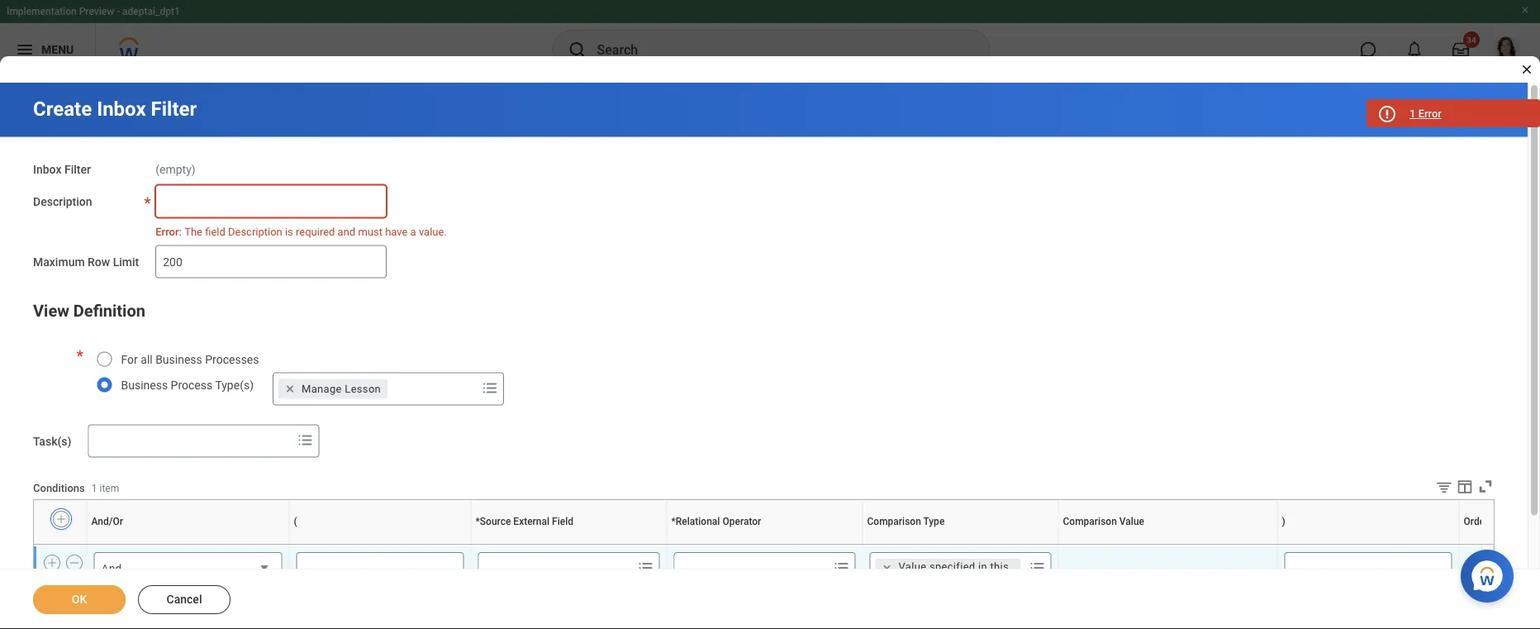 Task type: locate. For each thing, give the bounding box(es) containing it.
value specified in this filter, press delete to clear value. option
[[876, 559, 1021, 588]]

0 vertical spatial external
[[514, 516, 550, 528]]

1 horizontal spatial *
[[672, 516, 676, 528]]

1 inside conditions 1 item
[[92, 483, 97, 494]]

1 left item
[[92, 483, 97, 494]]

1 horizontal spatial (
[[380, 544, 380, 545]]

field up source external field button
[[552, 516, 574, 528]]

1 vertical spatial inbox
[[33, 162, 62, 176]]

field up the source external field field
[[571, 544, 573, 545]]

order up the caret bottom image
[[1482, 544, 1484, 545]]

minus image
[[69, 555, 80, 570]]

operator
[[723, 516, 762, 528], [765, 544, 768, 545]]

Maximum Row Limit text field
[[156, 245, 387, 278]]

description
[[33, 194, 92, 208], [228, 225, 282, 237]]

business up business process type(s)
[[156, 353, 202, 367]]

inbox
[[97, 97, 146, 121], [33, 162, 62, 176]]

and/or down item
[[91, 516, 123, 528]]

0 horizontal spatial *
[[476, 516, 480, 528]]

prompts image for the relational operator field
[[832, 558, 852, 578]]

field
[[552, 516, 574, 528], [571, 544, 573, 545]]

0 vertical spatial (
[[294, 516, 297, 528]]

implementation preview -   adeptai_dpt1 banner
[[0, 0, 1541, 76]]

comparison type
[[868, 516, 945, 528]]

row
[[88, 255, 110, 269]]

1 horizontal spatial 1
[[1410, 107, 1416, 120]]

0 vertical spatial type
[[924, 516, 945, 528]]

source inside row element
[[480, 516, 511, 528]]

business
[[156, 353, 202, 367], [121, 379, 168, 392]]

1 vertical spatial description
[[228, 225, 282, 237]]

and/or for and/or
[[91, 516, 123, 528]]

1 vertical spatial filter
[[64, 162, 91, 176]]

create inbox filter
[[33, 97, 197, 121]]

inbox down create
[[33, 162, 62, 176]]

manage
[[302, 383, 342, 395]]

prompts image right this
[[1028, 558, 1048, 578]]

comparison type button
[[957, 544, 965, 545]]

2 vertical spatial value
[[899, 560, 927, 572]]

1 horizontal spatial filter
[[151, 97, 197, 121]]

0 vertical spatial and/or
[[91, 516, 123, 528]]

0 horizontal spatial prompts image
[[296, 430, 315, 450]]

task(s)
[[33, 435, 72, 448]]

inbox filter
[[33, 162, 91, 176]]

1 horizontal spatial prompts image
[[636, 558, 656, 578]]

and/or
[[91, 516, 123, 528], [186, 544, 189, 545]]

and/or inside row element
[[91, 516, 123, 528]]

comparison value column header
[[1059, 544, 1278, 545]]

0 vertical spatial 1
[[1410, 107, 1416, 120]]

type inside row element
[[924, 516, 945, 528]]

description left is at the left of the page
[[228, 225, 282, 237]]

0 horizontal spatial inbox
[[33, 162, 62, 176]]

*
[[476, 516, 480, 528], [672, 516, 676, 528]]

0 vertical spatial relational
[[676, 516, 720, 528]]

0 horizontal spatial value
[[899, 560, 927, 572]]

( inside row element
[[294, 516, 297, 528]]

and/or up 'and' dropdown button
[[186, 544, 189, 545]]

maximum row limit
[[33, 255, 139, 269]]

order
[[1464, 516, 1489, 528], [1482, 544, 1484, 545]]

a
[[410, 225, 416, 237]]

1 horizontal spatial prompts image
[[1028, 558, 1048, 578]]

1 horizontal spatial )
[[1368, 544, 1369, 545]]

1 left error
[[1410, 107, 1416, 120]]

required
[[296, 225, 335, 237]]

* for source
[[476, 516, 480, 528]]

0 vertical spatial value
[[1120, 516, 1145, 528]]

1 vertical spatial 1
[[92, 483, 97, 494]]

prompts image
[[296, 430, 315, 450], [1028, 558, 1048, 578]]

value inside the value specified in this filter
[[899, 560, 927, 572]]

and/or for and/or ( source external field relational operator comparison type comparison value ) order
[[186, 544, 189, 545]]

0 vertical spatial order
[[1464, 516, 1489, 528]]

1 vertical spatial prompts image
[[1028, 558, 1048, 578]]

0 vertical spatial )
[[1282, 516, 1286, 528]]

business down 'all'
[[121, 379, 168, 392]]

workday assistant region
[[1461, 543, 1521, 603]]

filter up (empty)
[[151, 97, 197, 121]]

prompts image for the source external field field
[[636, 558, 656, 578]]

0 horizontal spatial operator
[[723, 516, 762, 528]]

value inside row element
[[1120, 516, 1145, 528]]

0 vertical spatial operator
[[723, 516, 762, 528]]

1 horizontal spatial relational
[[761, 544, 765, 545]]

cancel
[[167, 593, 202, 606]]

Description text field
[[156, 185, 387, 218]]

0 horizontal spatial relational
[[676, 516, 720, 528]]

relational
[[676, 516, 720, 528], [761, 544, 765, 545]]

0 horizontal spatial description
[[33, 194, 92, 208]]

prompts image down x small icon
[[296, 430, 315, 450]]

0 vertical spatial field
[[552, 516, 574, 528]]

1
[[1410, 107, 1416, 120], [92, 483, 97, 494]]

0 horizontal spatial (
[[294, 516, 297, 528]]

the
[[184, 225, 202, 237]]

relational operator button
[[761, 544, 769, 545]]

relational inside row element
[[676, 516, 720, 528]]

operator down row element
[[765, 544, 768, 545]]

operator inside row element
[[723, 516, 762, 528]]

have
[[385, 225, 408, 237]]

) button
[[1368, 544, 1369, 545]]

2 * from the left
[[672, 516, 676, 528]]

lesson
[[345, 383, 381, 395]]

2 horizontal spatial prompts image
[[832, 558, 852, 578]]

1 horizontal spatial and/or
[[186, 544, 189, 545]]

field
[[205, 225, 225, 237]]

0 horizontal spatial and/or
[[91, 516, 123, 528]]

( button
[[380, 544, 381, 545]]

error:
[[156, 225, 182, 237]]

(
[[294, 516, 297, 528], [380, 544, 380, 545]]

description down inbox filter
[[33, 194, 92, 208]]

1 vertical spatial value
[[1170, 544, 1172, 545]]

1 vertical spatial and/or
[[186, 544, 189, 545]]

inbox right create
[[97, 97, 146, 121]]

relational up the relational operator field
[[676, 516, 720, 528]]

None text field
[[296, 552, 464, 585], [1285, 552, 1453, 585], [296, 552, 464, 585], [1285, 552, 1453, 585]]

close environment banner image
[[1521, 5, 1531, 15]]

1 vertical spatial order
[[1482, 544, 1484, 545]]

and
[[338, 225, 356, 237]]

external inside row element
[[514, 516, 550, 528]]

this
[[991, 560, 1009, 572]]

order up order column header
[[1464, 516, 1489, 528]]

value.
[[419, 225, 447, 237]]

1 horizontal spatial type
[[962, 544, 964, 545]]

view definition group
[[33, 298, 1507, 612]]

preview
[[79, 6, 114, 17]]

comparison
[[868, 516, 922, 528], [1063, 516, 1117, 528], [957, 544, 962, 545], [1165, 544, 1169, 545]]

type
[[924, 516, 945, 528], [962, 544, 964, 545]]

manage lesson element
[[302, 382, 381, 396]]

0 horizontal spatial )
[[1282, 516, 1286, 528]]

filter down create
[[64, 162, 91, 176]]

view
[[33, 301, 69, 321]]

0 horizontal spatial source
[[480, 516, 511, 528]]

ok
[[72, 593, 87, 606]]

relational down row element
[[761, 544, 765, 545]]

1 horizontal spatial inbox
[[97, 97, 146, 121]]

)
[[1282, 516, 1286, 528], [1368, 544, 1369, 545]]

0 vertical spatial source
[[480, 516, 511, 528]]

filter
[[151, 97, 197, 121], [64, 162, 91, 176]]

type(s)
[[215, 379, 254, 392]]

create inbox filter dialog
[[0, 0, 1541, 629]]

1 vertical spatial type
[[962, 544, 964, 545]]

in
[[979, 560, 988, 572]]

0 horizontal spatial prompts image
[[480, 378, 500, 398]]

0 horizontal spatial 1
[[92, 483, 97, 494]]

1 inside 1 error button
[[1410, 107, 1416, 120]]

value
[[1120, 516, 1145, 528], [1170, 544, 1172, 545], [899, 560, 927, 572]]

1 horizontal spatial value
[[1120, 516, 1145, 528]]

1 horizontal spatial description
[[228, 225, 282, 237]]

1 vertical spatial source
[[565, 544, 567, 545]]

1 vertical spatial external
[[568, 544, 571, 545]]

process
[[171, 379, 213, 392]]

exclamation image
[[1381, 108, 1393, 121]]

1 horizontal spatial external
[[568, 544, 571, 545]]

prompts image
[[480, 378, 500, 398], [636, 558, 656, 578], [832, 558, 852, 578]]

and/or ( source external field relational operator comparison type comparison value ) order
[[186, 544, 1484, 545]]

order column header
[[1460, 544, 1507, 545]]

implementation preview -   adeptai_dpt1
[[7, 6, 180, 17]]

0 vertical spatial inbox
[[97, 97, 146, 121]]

0 horizontal spatial type
[[924, 516, 945, 528]]

0 horizontal spatial external
[[514, 516, 550, 528]]

operator up relational operator 'button'
[[723, 516, 762, 528]]

toolbar
[[1423, 478, 1495, 499]]

item
[[100, 483, 119, 494]]

Task(s) field
[[89, 426, 292, 456]]

external
[[514, 516, 550, 528], [568, 544, 571, 545]]

and
[[101, 562, 122, 576]]

fullscreen image
[[1477, 478, 1495, 496]]

source
[[480, 516, 511, 528], [565, 544, 567, 545]]

1 * from the left
[[476, 516, 480, 528]]

1 vertical spatial operator
[[765, 544, 768, 545]]



Task type: describe. For each thing, give the bounding box(es) containing it.
(empty)
[[156, 162, 196, 176]]

Source External Field field
[[479, 554, 631, 583]]

business process type(s)
[[121, 379, 254, 392]]

1 vertical spatial business
[[121, 379, 168, 392]]

1 vertical spatial relational
[[761, 544, 765, 545]]

field inside row element
[[552, 516, 574, 528]]

all
[[141, 353, 153, 367]]

Relational Operator field
[[675, 554, 827, 583]]

select to filter grid data image
[[1436, 478, 1454, 496]]

error
[[1419, 107, 1442, 120]]

is
[[285, 225, 293, 237]]

toolbar inside view definition group
[[1423, 478, 1495, 499]]

0 horizontal spatial filter
[[64, 162, 91, 176]]

create
[[33, 97, 92, 121]]

x small image
[[879, 560, 896, 577]]

0 vertical spatial prompts image
[[296, 430, 315, 450]]

implementation
[[7, 6, 77, 17]]

for all business processes
[[121, 353, 259, 367]]

close create inbox filter image
[[1521, 63, 1534, 76]]

click to view/edit grid preferences image
[[1456, 478, 1475, 496]]

cancel button
[[138, 585, 231, 614]]

row element
[[34, 500, 1507, 544]]

and button
[[94, 552, 282, 586]]

1 error
[[1410, 107, 1442, 120]]

comparison value
[[1063, 516, 1145, 528]]

inbox large image
[[1453, 41, 1470, 58]]

1 horizontal spatial source
[[565, 544, 567, 545]]

source external field button
[[565, 544, 573, 545]]

plus image
[[46, 555, 58, 570]]

filter
[[899, 575, 922, 587]]

search image
[[567, 40, 587, 60]]

caret bottom image
[[1467, 552, 1483, 568]]

profile logan mcneil element
[[1485, 31, 1531, 68]]

must
[[358, 225, 383, 237]]

1 vertical spatial (
[[380, 544, 380, 545]]

view definition
[[33, 301, 145, 321]]

definition
[[73, 301, 145, 321]]

manage lesson, press delete to clear value. option
[[279, 379, 388, 399]]

0 vertical spatial description
[[33, 194, 92, 208]]

plus image
[[55, 512, 67, 527]]

* for relational
[[672, 516, 676, 528]]

0 vertical spatial filter
[[151, 97, 197, 121]]

maximum
[[33, 255, 85, 269]]

conditions
[[33, 482, 85, 494]]

conditions 1 item
[[33, 482, 119, 494]]

notifications large image
[[1407, 41, 1423, 58]]

error: the field description is required and must have a value.
[[156, 225, 447, 237]]

for
[[121, 353, 138, 367]]

-
[[117, 6, 120, 17]]

value specified in this filter element
[[899, 559, 1015, 588]]

* relational operator
[[672, 516, 762, 528]]

1 vertical spatial )
[[1368, 544, 1369, 545]]

1 error button
[[1367, 99, 1541, 127]]

view definition button
[[33, 301, 145, 321]]

x small image
[[282, 381, 298, 397]]

specified
[[930, 560, 976, 572]]

ok button
[[33, 585, 126, 614]]

create inbox filter main content
[[0, 83, 1541, 629]]

1 vertical spatial field
[[571, 544, 573, 545]]

2 horizontal spatial value
[[1170, 544, 1172, 545]]

* source external field
[[476, 516, 574, 528]]

processes
[[205, 353, 259, 367]]

0 vertical spatial business
[[156, 353, 202, 367]]

manage lesson
[[302, 383, 381, 395]]

limit
[[113, 255, 139, 269]]

) inside row element
[[1282, 516, 1286, 528]]

and/or button
[[186, 544, 190, 545]]

value specified in this filter
[[899, 560, 1009, 587]]

1 horizontal spatial operator
[[765, 544, 768, 545]]

order inside row element
[[1464, 516, 1489, 528]]

adeptai_dpt1
[[122, 6, 180, 17]]



Task type: vqa. For each thing, say whether or not it's contained in the screenshot.
the middle '0 Workers' ELEMENT
no



